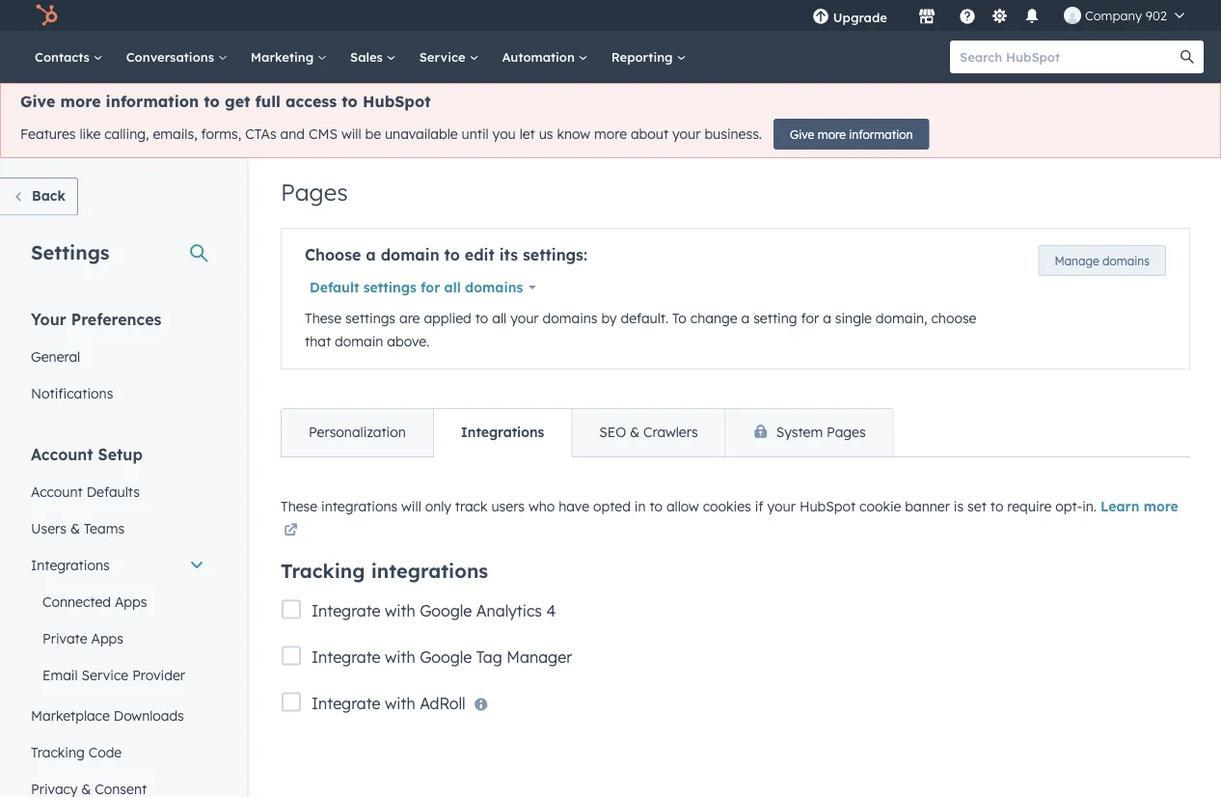 Task type: vqa. For each thing, say whether or not it's contained in the screenshot.
the rightmost FOR
yes



Task type: describe. For each thing, give the bounding box(es) containing it.
are
[[400, 310, 420, 327]]

default settings for all domains button
[[305, 268, 549, 307]]

learn more link
[[281, 498, 1179, 543]]

integrations for these
[[321, 498, 398, 515]]

notifications link
[[19, 375, 216, 412]]

domain,
[[876, 310, 928, 327]]

account for account setup
[[31, 444, 93, 464]]

users & teams
[[31, 520, 125, 537]]

preferences
[[71, 309, 162, 329]]

opt-
[[1056, 498, 1083, 515]]

until
[[462, 126, 489, 143]]

service inside email service provider link
[[82, 666, 129, 683]]

help button
[[952, 0, 984, 31]]

system pages button
[[725, 409, 893, 457]]

connected apps link
[[19, 583, 216, 620]]

seo & crawlers button
[[572, 409, 725, 457]]

for inside these settings are applied to all your domains by default. to change a setting for a single domain, choose that domain above.
[[802, 310, 820, 327]]

change
[[691, 310, 738, 327]]

tag
[[477, 647, 503, 666]]

defaults
[[87, 483, 140, 500]]

single
[[836, 310, 872, 327]]

to inside these settings are applied to all your domains by default. to change a setting for a single domain, choose that domain above.
[[476, 310, 489, 327]]

tracking for tracking code
[[31, 744, 85, 761]]

to right set
[[991, 498, 1004, 515]]

teams
[[84, 520, 125, 537]]

crawlers
[[644, 424, 698, 441]]

902
[[1146, 7, 1168, 23]]

reporting link
[[600, 31, 698, 83]]

default.
[[621, 310, 669, 327]]

to right "access"
[[342, 92, 358, 111]]

for inside popup button
[[421, 279, 440, 296]]

unavailable
[[385, 126, 458, 143]]

emails,
[[153, 126, 198, 143]]

system pages
[[777, 424, 866, 441]]

if
[[755, 498, 764, 515]]

learn
[[1101, 498, 1140, 515]]

0 horizontal spatial integrations button
[[19, 547, 216, 583]]

all inside popup button
[[445, 279, 461, 296]]

conversations link
[[115, 31, 239, 83]]

notifications
[[31, 385, 113, 401]]

edit
[[465, 245, 495, 264]]

4
[[547, 601, 556, 620]]

forms,
[[201, 126, 242, 143]]

its
[[500, 245, 518, 264]]

to left get
[[204, 92, 220, 111]]

1 horizontal spatial will
[[402, 498, 422, 515]]

tracking for tracking integrations
[[281, 558, 365, 582]]

choose a domain to edit its settings:
[[305, 245, 588, 264]]

settings:
[[523, 245, 588, 264]]

private apps link
[[19, 620, 216, 657]]

give more information
[[791, 127, 913, 141]]

information for give more information to get full access to hubspot
[[106, 92, 199, 111]]

default
[[310, 279, 359, 296]]

google for tag
[[420, 647, 472, 666]]

tracking integrations
[[281, 558, 488, 582]]

cookie
[[860, 498, 902, 515]]

back
[[32, 187, 66, 204]]

be
[[365, 126, 381, 143]]

personalization button
[[282, 409, 433, 457]]

menu containing company 902
[[799, 0, 1199, 31]]

1 horizontal spatial a
[[742, 310, 750, 327]]

marketplace downloads
[[31, 707, 184, 724]]

account for account defaults
[[31, 483, 83, 500]]

get
[[225, 92, 250, 111]]

these integrations will only track users who have opted in to allow cookies if your hubspot cookie banner is set to require opt-in.
[[281, 498, 1101, 515]]

settings for default
[[364, 279, 417, 296]]

have
[[559, 498, 590, 515]]

sales link
[[339, 31, 408, 83]]

mateo roberts image
[[1064, 7, 1082, 24]]

notifications image
[[1024, 9, 1041, 26]]

general link
[[19, 338, 216, 375]]

who
[[529, 498, 555, 515]]

with for tag
[[385, 647, 416, 666]]

is
[[954, 498, 964, 515]]

email
[[42, 666, 78, 683]]

conversations
[[126, 49, 218, 65]]

cms
[[309, 126, 338, 143]]

0 horizontal spatial a
[[366, 245, 376, 264]]

marketplace downloads link
[[19, 697, 216, 734]]

choose
[[932, 310, 977, 327]]

setting
[[754, 310, 798, 327]]

domains inside popup button
[[465, 279, 523, 296]]

0 horizontal spatial hubspot
[[363, 92, 431, 111]]

domains inside these settings are applied to all your domains by default. to change a setting for a single domain, choose that domain above.
[[543, 310, 598, 327]]

service inside service link
[[420, 49, 469, 65]]

these for these settings are applied to all your domains by default. to change a setting for a single domain, choose that domain above.
[[305, 310, 342, 327]]

default settings for all domains
[[310, 279, 523, 296]]

contacts
[[35, 49, 93, 65]]

integrations inside navigation
[[461, 424, 545, 441]]

integrations inside account setup element
[[31, 556, 110, 573]]

2 vertical spatial your
[[768, 498, 796, 515]]

apps for connected apps
[[115, 593, 147, 610]]

your inside these settings are applied to all your domains by default. to change a setting for a single domain, choose that domain above.
[[511, 310, 539, 327]]

system
[[777, 424, 823, 441]]

users
[[492, 498, 525, 515]]

to left 'edit'
[[444, 245, 460, 264]]

all inside these settings are applied to all your domains by default. to change a setting for a single domain, choose that domain above.
[[492, 310, 507, 327]]

0 vertical spatial domains
[[1103, 253, 1150, 268]]

features like calling, emails, forms, ctas and cms will be unavailable until you let us know more about your business.
[[20, 126, 763, 143]]



Task type: locate. For each thing, give the bounding box(es) containing it.
these up that
[[305, 310, 342, 327]]

hubspot left the cookie
[[800, 498, 856, 515]]

0 vertical spatial these
[[305, 310, 342, 327]]

navigation containing personalization
[[281, 408, 894, 457]]

0 horizontal spatial for
[[421, 279, 440, 296]]

above.
[[387, 333, 430, 350]]

that
[[305, 333, 331, 350]]

tracking down marketplace
[[31, 744, 85, 761]]

0 vertical spatial account
[[31, 444, 93, 464]]

0 vertical spatial apps
[[115, 593, 147, 610]]

0 vertical spatial settings
[[364, 279, 417, 296]]

code
[[88, 744, 122, 761]]

1 vertical spatial integrate
[[312, 647, 381, 666]]

0 vertical spatial your
[[673, 126, 701, 143]]

1 with from the top
[[385, 601, 416, 620]]

2 integrate from the top
[[312, 647, 381, 666]]

domain up default settings for all domains
[[381, 245, 440, 264]]

0 horizontal spatial your
[[511, 310, 539, 327]]

google for analytics
[[420, 601, 472, 620]]

1 vertical spatial your
[[511, 310, 539, 327]]

in
[[635, 498, 646, 515]]

a right choose
[[366, 245, 376, 264]]

these
[[305, 310, 342, 327], [281, 498, 318, 515]]

1 vertical spatial integrations button
[[19, 547, 216, 583]]

for up applied
[[421, 279, 440, 296]]

0 vertical spatial hubspot
[[363, 92, 431, 111]]

settings
[[364, 279, 417, 296], [346, 310, 396, 327]]

contacts link
[[23, 31, 115, 83]]

manager
[[507, 647, 572, 666]]

pages down the cms
[[281, 178, 348, 207]]

navigation
[[281, 408, 894, 457]]

0 horizontal spatial integrations
[[31, 556, 110, 573]]

features
[[20, 126, 76, 143]]

1 horizontal spatial hubspot
[[800, 498, 856, 515]]

1 integrate from the top
[[312, 601, 381, 620]]

to right in
[[650, 498, 663, 515]]

integrations up integrate with google analytics 4
[[371, 558, 488, 582]]

cookies
[[703, 498, 752, 515]]

analytics
[[477, 601, 542, 620]]

0 horizontal spatial all
[[445, 279, 461, 296]]

1 vertical spatial domain
[[335, 333, 384, 350]]

your
[[673, 126, 701, 143], [511, 310, 539, 327], [768, 498, 796, 515]]

integrate with google analytics 4
[[312, 601, 556, 620]]

1 horizontal spatial all
[[492, 310, 507, 327]]

0 vertical spatial google
[[420, 601, 472, 620]]

domain
[[381, 245, 440, 264], [335, 333, 384, 350]]

adroll
[[420, 693, 466, 713]]

a left setting
[[742, 310, 750, 327]]

tracking down link opens in a new window icon
[[281, 558, 365, 582]]

manage
[[1055, 253, 1100, 268]]

0 horizontal spatial will
[[342, 126, 362, 143]]

0 horizontal spatial service
[[82, 666, 129, 683]]

manage domains
[[1055, 253, 1150, 268]]

& right seo at the bottom of page
[[630, 424, 640, 441]]

pages right system
[[827, 424, 866, 441]]

menu
[[799, 0, 1199, 31]]

company 902
[[1086, 7, 1168, 23]]

require
[[1008, 498, 1052, 515]]

& inside account setup element
[[70, 520, 80, 537]]

integrate for integrate with google analytics 4
[[312, 601, 381, 620]]

tracking
[[281, 558, 365, 582], [31, 744, 85, 761]]

company
[[1086, 7, 1143, 23]]

integrations button up users
[[433, 409, 572, 457]]

account up users
[[31, 483, 83, 500]]

1 google from the top
[[420, 601, 472, 620]]

choose
[[305, 245, 361, 264]]

service down private apps link on the left bottom of the page
[[82, 666, 129, 683]]

business.
[[705, 126, 763, 143]]

in.
[[1083, 498, 1097, 515]]

2 google from the top
[[420, 647, 472, 666]]

domain right that
[[335, 333, 384, 350]]

2 with from the top
[[385, 647, 416, 666]]

by
[[602, 310, 617, 327]]

apps up email service provider
[[91, 630, 124, 647]]

0 vertical spatial service
[[420, 49, 469, 65]]

set
[[968, 498, 987, 515]]

tracking inside account setup element
[[31, 744, 85, 761]]

your
[[31, 309, 66, 329]]

0 vertical spatial tracking
[[281, 558, 365, 582]]

give inside 'link'
[[791, 127, 815, 141]]

integrations
[[461, 424, 545, 441], [31, 556, 110, 573]]

provider
[[132, 666, 185, 683]]

your down its
[[511, 310, 539, 327]]

1 horizontal spatial integrations button
[[433, 409, 572, 457]]

2 account from the top
[[31, 483, 83, 500]]

0 vertical spatial integrations button
[[433, 409, 572, 457]]

1 vertical spatial settings
[[346, 310, 396, 327]]

0 vertical spatial domain
[[381, 245, 440, 264]]

integrations up users
[[461, 424, 545, 441]]

& right users
[[70, 520, 80, 537]]

1 horizontal spatial &
[[630, 424, 640, 441]]

& for crawlers
[[630, 424, 640, 441]]

opted
[[594, 498, 631, 515]]

your right about
[[673, 126, 701, 143]]

ctas
[[245, 126, 277, 143]]

account setup
[[31, 444, 143, 464]]

settings inside these settings are applied to all your domains by default. to change a setting for a single domain, choose that domain above.
[[346, 310, 396, 327]]

3 integrate from the top
[[312, 693, 381, 713]]

these inside these settings are applied to all your domains by default. to change a setting for a single domain, choose that domain above.
[[305, 310, 342, 327]]

0 vertical spatial with
[[385, 601, 416, 620]]

with down tracking integrations
[[385, 601, 416, 620]]

marketplaces button
[[907, 0, 948, 31]]

1 vertical spatial give
[[791, 127, 815, 141]]

give
[[20, 92, 55, 111], [791, 127, 815, 141]]

give for give more information
[[791, 127, 815, 141]]

google
[[420, 601, 472, 620], [420, 647, 472, 666]]

automation
[[502, 49, 579, 65]]

integrations for tracking
[[371, 558, 488, 582]]

& for teams
[[70, 520, 80, 537]]

more for give more information
[[818, 127, 846, 141]]

seo
[[600, 424, 627, 441]]

integrations up connected
[[31, 556, 110, 573]]

1 vertical spatial apps
[[91, 630, 124, 647]]

your preferences element
[[19, 308, 216, 412]]

0 vertical spatial all
[[445, 279, 461, 296]]

integrate with google tag manager
[[312, 647, 572, 666]]

0 vertical spatial integrations
[[321, 498, 398, 515]]

email service provider
[[42, 666, 185, 683]]

& inside button
[[630, 424, 640, 441]]

with left adroll at the bottom of page
[[385, 693, 416, 713]]

to right applied
[[476, 310, 489, 327]]

automation link
[[491, 31, 600, 83]]

service link
[[408, 31, 491, 83]]

google left tag
[[420, 647, 472, 666]]

1 horizontal spatial pages
[[827, 424, 866, 441]]

manage domains link
[[1039, 245, 1167, 276]]

know
[[557, 126, 591, 143]]

more for give more information to get full access to hubspot
[[60, 92, 101, 111]]

domain inside these settings are applied to all your domains by default. to change a setting for a single domain, choose that domain above.
[[335, 333, 384, 350]]

domains left by on the top of the page
[[543, 310, 598, 327]]

domains down 'edit'
[[465, 279, 523, 296]]

integrations button down teams
[[19, 547, 216, 583]]

with for analytics
[[385, 601, 416, 620]]

integrate for integrate with google tag manager
[[312, 647, 381, 666]]

1 horizontal spatial your
[[673, 126, 701, 143]]

0 horizontal spatial domains
[[465, 279, 523, 296]]

marketplaces image
[[919, 9, 936, 26]]

and
[[280, 126, 305, 143]]

settings up are
[[364, 279, 417, 296]]

0 horizontal spatial give
[[20, 92, 55, 111]]

tracking code
[[31, 744, 122, 761]]

a left single
[[823, 310, 832, 327]]

settings
[[31, 240, 110, 264]]

more inside 'link'
[[818, 127, 846, 141]]

applied
[[424, 310, 472, 327]]

service right sales link
[[420, 49, 469, 65]]

settings for these
[[346, 310, 396, 327]]

1 vertical spatial these
[[281, 498, 318, 515]]

0 vertical spatial &
[[630, 424, 640, 441]]

1 horizontal spatial service
[[420, 49, 469, 65]]

0 vertical spatial will
[[342, 126, 362, 143]]

2 vertical spatial domains
[[543, 310, 598, 327]]

0 vertical spatial integrate
[[312, 601, 381, 620]]

2 vertical spatial with
[[385, 693, 416, 713]]

2 horizontal spatial your
[[768, 498, 796, 515]]

0 vertical spatial information
[[106, 92, 199, 111]]

link opens in a new window image
[[284, 525, 298, 538]]

these settings are applied to all your domains by default. to change a setting for a single domain, choose that domain above.
[[305, 310, 977, 350]]

1 horizontal spatial tracking
[[281, 558, 365, 582]]

you
[[493, 126, 516, 143]]

only
[[425, 498, 452, 515]]

users & teams link
[[19, 510, 216, 547]]

1 horizontal spatial for
[[802, 310, 820, 327]]

1 vertical spatial pages
[[827, 424, 866, 441]]

0 vertical spatial pages
[[281, 178, 348, 207]]

1 vertical spatial domains
[[465, 279, 523, 296]]

1 vertical spatial information
[[850, 127, 913, 141]]

to
[[204, 92, 220, 111], [342, 92, 358, 111], [444, 245, 460, 264], [476, 310, 489, 327], [650, 498, 663, 515], [991, 498, 1004, 515]]

will left only
[[402, 498, 422, 515]]

information for give more information
[[850, 127, 913, 141]]

apps for private apps
[[91, 630, 124, 647]]

with up integrate with adroll
[[385, 647, 416, 666]]

back link
[[0, 178, 78, 216]]

integrate with adroll
[[312, 693, 466, 713]]

1 vertical spatial for
[[802, 310, 820, 327]]

1 vertical spatial &
[[70, 520, 80, 537]]

account up account defaults
[[31, 444, 93, 464]]

domains right manage at the top of page
[[1103, 253, 1150, 268]]

hubspot link
[[23, 4, 72, 27]]

search button
[[1172, 41, 1204, 73]]

Search HubSpot search field
[[951, 41, 1187, 73]]

settings inside popup button
[[364, 279, 417, 296]]

&
[[630, 424, 640, 441], [70, 520, 80, 537]]

1 horizontal spatial domains
[[543, 310, 598, 327]]

link opens in a new window image
[[284, 520, 298, 543]]

2 vertical spatial integrate
[[312, 693, 381, 713]]

your preferences
[[31, 309, 162, 329]]

1 vertical spatial service
[[82, 666, 129, 683]]

full
[[255, 92, 281, 111]]

settings left are
[[346, 310, 396, 327]]

1 vertical spatial will
[[402, 498, 422, 515]]

integrations button
[[433, 409, 572, 457], [19, 547, 216, 583]]

2 horizontal spatial a
[[823, 310, 832, 327]]

give right business.
[[791, 127, 815, 141]]

marketplace
[[31, 707, 110, 724]]

apps up private apps link on the left bottom of the page
[[115, 593, 147, 610]]

0 horizontal spatial &
[[70, 520, 80, 537]]

0 horizontal spatial tracking
[[31, 744, 85, 761]]

0 vertical spatial give
[[20, 92, 55, 111]]

1 vertical spatial all
[[492, 310, 507, 327]]

will
[[342, 126, 362, 143], [402, 498, 422, 515]]

3 with from the top
[[385, 693, 416, 713]]

all up applied
[[445, 279, 461, 296]]

1 account from the top
[[31, 444, 93, 464]]

integrations up tracking integrations
[[321, 498, 398, 515]]

hubspot image
[[35, 4, 58, 27]]

give for give more information to get full access to hubspot
[[20, 92, 55, 111]]

these for these integrations will only track users who have opted in to allow cookies if your hubspot cookie banner is set to require opt-in.
[[281, 498, 318, 515]]

hubspot up features like calling, emails, forms, ctas and cms will be unavailable until you let us know more about your business.
[[363, 92, 431, 111]]

integrate for integrate with adroll
[[312, 693, 381, 713]]

company 902 button
[[1053, 0, 1197, 31]]

for right setting
[[802, 310, 820, 327]]

all right applied
[[492, 310, 507, 327]]

settings image
[[992, 8, 1009, 26]]

account defaults
[[31, 483, 140, 500]]

1 vertical spatial account
[[31, 483, 83, 500]]

1 horizontal spatial give
[[791, 127, 815, 141]]

will left be
[[342, 126, 362, 143]]

1 vertical spatial integrations
[[371, 558, 488, 582]]

help image
[[959, 9, 977, 26]]

2 horizontal spatial domains
[[1103, 253, 1150, 268]]

account setup element
[[19, 443, 216, 797]]

information
[[106, 92, 199, 111], [850, 127, 913, 141]]

1 vertical spatial tracking
[[31, 744, 85, 761]]

1 vertical spatial hubspot
[[800, 498, 856, 515]]

upgrade
[[834, 9, 888, 25]]

1 horizontal spatial information
[[850, 127, 913, 141]]

sales
[[350, 49, 387, 65]]

0 horizontal spatial information
[[106, 92, 199, 111]]

1 vertical spatial with
[[385, 647, 416, 666]]

0 vertical spatial integrations
[[461, 424, 545, 441]]

seo & crawlers
[[600, 424, 698, 441]]

about
[[631, 126, 669, 143]]

0 horizontal spatial pages
[[281, 178, 348, 207]]

connected
[[42, 593, 111, 610]]

0 vertical spatial for
[[421, 279, 440, 296]]

marketing
[[251, 49, 318, 65]]

users
[[31, 520, 67, 537]]

pages inside button
[[827, 424, 866, 441]]

your right if
[[768, 498, 796, 515]]

1 vertical spatial google
[[420, 647, 472, 666]]

more for learn more
[[1144, 498, 1179, 515]]

these up link opens in a new window icon
[[281, 498, 318, 515]]

upgrade image
[[812, 9, 830, 26]]

1 vertical spatial integrations
[[31, 556, 110, 573]]

personalization
[[309, 424, 406, 441]]

reporting
[[612, 49, 677, 65]]

give more information link
[[774, 119, 930, 150]]

google up integrate with google tag manager at the left of page
[[420, 601, 472, 620]]

1 horizontal spatial integrations
[[461, 424, 545, 441]]

connected apps
[[42, 593, 147, 610]]

give up features
[[20, 92, 55, 111]]

information inside 'link'
[[850, 127, 913, 141]]

search image
[[1181, 50, 1195, 64]]



